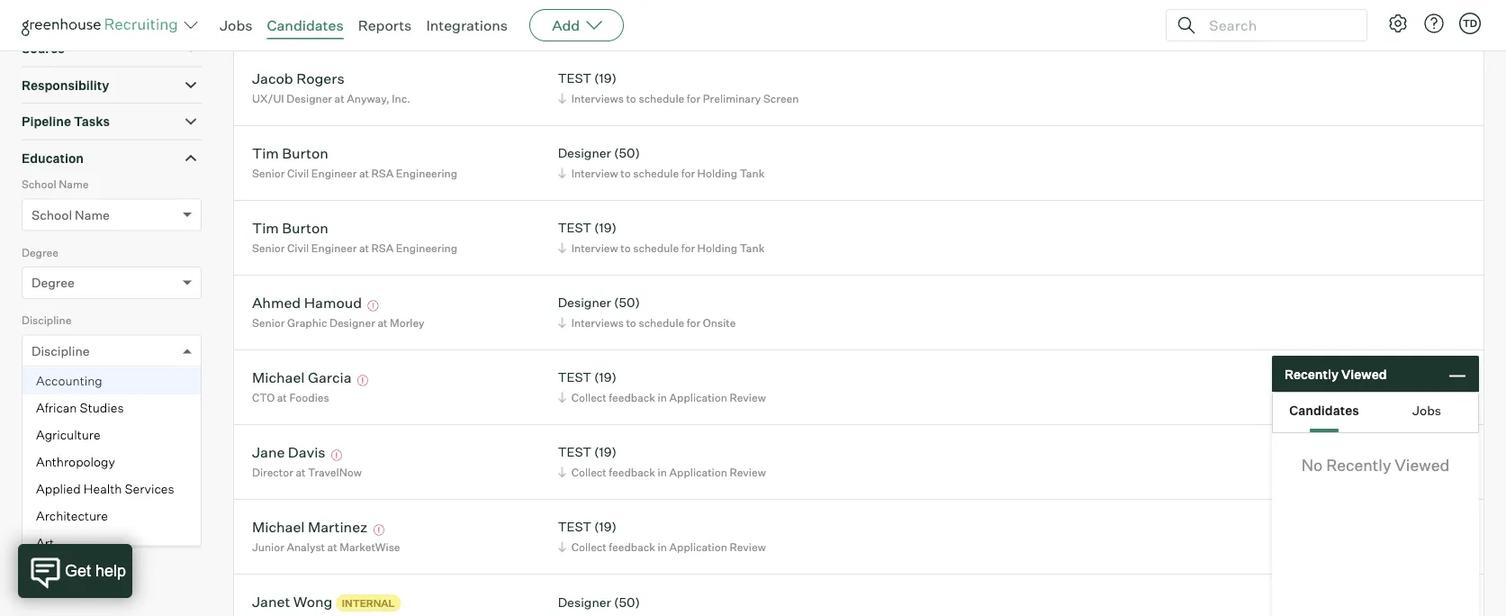 Task type: locate. For each thing, give the bounding box(es) containing it.
2 vertical spatial senior
[[252, 316, 285, 329]]

2 rsa from the top
[[372, 241, 394, 255]]

3 tank from the top
[[740, 241, 765, 255]]

interview inside test (19) interview to schedule for holding tank
[[572, 241, 618, 255]]

1 vertical spatial senior
[[252, 241, 285, 255]]

collect feedback in application review link for jane davis
[[555, 464, 771, 481]]

2 senior from the top
[[252, 241, 285, 255]]

senior graphic designer at morley
[[252, 316, 425, 329]]

art option
[[23, 529, 201, 556]]

michael garcia link
[[252, 368, 352, 389]]

discipline
[[22, 314, 71, 327], [32, 343, 90, 359]]

3 senior from the top
[[252, 316, 285, 329]]

for for designer (50) interview to schedule for holding tank
[[681, 166, 695, 180]]

5 (19) from the top
[[594, 519, 617, 535]]

for inside designer (50) interviews to schedule for onsite
[[687, 316, 701, 329]]

1 (19) from the top
[[594, 70, 617, 86]]

1 vertical spatial civil
[[287, 241, 309, 255]]

education down services
[[114, 518, 169, 533]]

1 vertical spatial candidates
[[1290, 403, 1360, 418]]

1 interviews from the top
[[572, 92, 624, 105]]

1 tim from the top
[[252, 144, 279, 162]]

2 vertical spatial tank
[[740, 241, 765, 255]]

engineer up hamoud on the left of page
[[311, 241, 357, 255]]

1 vertical spatial tim burton senior civil engineer at rsa engineering
[[252, 219, 458, 255]]

ux/ui up jacob
[[252, 17, 284, 30]]

2 tim from the top
[[252, 219, 279, 237]]

burton
[[282, 144, 329, 162], [282, 219, 329, 237]]

1 vertical spatial rsa
[[372, 241, 394, 255]]

in for michael martinez
[[658, 540, 667, 554]]

0 vertical spatial interview
[[572, 17, 618, 30]]

to inside designer (50) interviews to schedule for onsite
[[626, 316, 637, 329]]

(19) for michael martinez
[[594, 519, 617, 535]]

1 senior from the top
[[252, 166, 285, 180]]

0 vertical spatial inc.
[[392, 17, 411, 30]]

2 anyway, from the top
[[347, 92, 390, 105]]

3 (19) from the top
[[594, 369, 617, 385]]

interview to schedule for holding tank
[[572, 17, 765, 30]]

applied health services option
[[23, 475, 201, 502]]

anthropology option
[[23, 448, 201, 475]]

1 vertical spatial inc.
[[392, 92, 411, 105]]

preliminary
[[703, 92, 761, 105]]

2 year from the top
[[122, 479, 148, 495]]

for up designer (50) interviews to schedule for onsite
[[681, 241, 695, 255]]

tank for (19)
[[740, 241, 765, 255]]

inc. down reports link
[[392, 92, 411, 105]]

1 vertical spatial engineer
[[311, 241, 357, 255]]

2 vertical spatial interview to schedule for holding tank link
[[555, 239, 769, 256]]

0 vertical spatial test (19) collect feedback in application review
[[558, 369, 766, 404]]

art
[[36, 535, 54, 550]]

holding inside test (19) interview to schedule for holding tank
[[698, 241, 738, 255]]

education down pipeline
[[22, 150, 84, 166]]

integrations link
[[426, 16, 508, 34]]

None field
[[32, 336, 36, 366]]

0 vertical spatial interviews
[[572, 92, 624, 105]]

collect
[[572, 391, 607, 404], [572, 465, 607, 479], [572, 540, 607, 554]]

to for designer (50) interviews to schedule for onsite
[[626, 316, 637, 329]]

for left onsite
[[687, 316, 701, 329]]

1 vertical spatial test (19) collect feedback in application review
[[558, 444, 766, 479]]

test for garcia
[[558, 369, 592, 385]]

engineer
[[311, 166, 357, 180], [311, 241, 357, 255]]

to up test (19) interview to schedule for holding tank
[[621, 166, 631, 180]]

3 test (19) collect feedback in application review from the top
[[558, 519, 766, 554]]

2 burton from the top
[[282, 219, 329, 237]]

viewed
[[1342, 366, 1387, 382], [1395, 455, 1450, 475]]

application
[[670, 391, 728, 404], [670, 465, 728, 479], [670, 540, 728, 554]]

5 test from the top
[[558, 519, 592, 535]]

engineering for test (19)
[[396, 241, 458, 255]]

services
[[125, 481, 174, 496]]

to left onsite
[[626, 316, 637, 329]]

0 vertical spatial ux/ui
[[252, 17, 284, 30]]

in for michael garcia
[[658, 391, 667, 404]]

rogers
[[296, 69, 345, 87]]

interviews for designer
[[572, 316, 624, 329]]

(19) inside test (19) interview to schedule for holding tank
[[594, 220, 617, 236]]

1 vertical spatial jobs
[[1413, 403, 1442, 418]]

schedule for designer (50) interviews to schedule for onsite
[[639, 316, 685, 329]]

3 interview to schedule for holding tank link from the top
[[555, 239, 769, 256]]

month down education start
[[32, 411, 70, 427]]

1 vertical spatial collect feedback in application review link
[[555, 464, 771, 481]]

2 vertical spatial application
[[670, 540, 728, 554]]

african studies option
[[23, 394, 201, 421]]

education up african
[[22, 382, 73, 395]]

1 vertical spatial tim burton link
[[252, 219, 329, 239]]

to right add
[[621, 17, 631, 30]]

(50) for designer (50) interview to schedule for holding tank
[[614, 145, 640, 161]]

year for education start
[[122, 411, 148, 427]]

1 vertical spatial (50)
[[614, 295, 640, 310]]

0 vertical spatial degree
[[22, 246, 59, 259]]

ahmed
[[252, 293, 301, 311]]

schedule up test (19) interview to schedule for holding tank
[[633, 166, 679, 180]]

0 vertical spatial candidates
[[267, 16, 344, 34]]

2 test from the top
[[558, 220, 592, 236]]

1 review from the top
[[730, 391, 766, 404]]

0 vertical spatial tank
[[740, 17, 765, 30]]

reset filters button
[[22, 557, 130, 591]]

1 vertical spatial in
[[658, 465, 667, 479]]

interview to schedule for holding tank link up test (19) interviews to schedule for preliminary screen
[[555, 15, 769, 32]]

schedule left onsite
[[639, 316, 685, 329]]

0 vertical spatial month
[[32, 411, 70, 427]]

holding inside designer (50) interview to schedule for holding tank
[[698, 166, 738, 180]]

1 vertical spatial discipline
[[32, 343, 90, 359]]

name up degree "element"
[[75, 207, 110, 223]]

month down education end
[[32, 479, 70, 495]]

0 horizontal spatial viewed
[[1342, 366, 1387, 382]]

0 vertical spatial collect feedback in application review link
[[555, 389, 771, 406]]

schedule inside test (19) interview to schedule for holding tank
[[633, 241, 679, 255]]

interview inside designer (50) interview to schedule for holding tank
[[572, 166, 618, 180]]

(50) for designer (50)
[[614, 594, 640, 610]]

4 test from the top
[[558, 444, 592, 460]]

1 (50) from the top
[[614, 145, 640, 161]]

2 vertical spatial test (19) collect feedback in application review
[[558, 519, 766, 554]]

to inside designer (50) interview to schedule for holding tank
[[621, 166, 631, 180]]

review for jane davis
[[730, 465, 766, 479]]

for inside test (19) interview to schedule for holding tank
[[681, 241, 695, 255]]

engineer for designer (50)
[[311, 166, 357, 180]]

1 tim burton link from the top
[[252, 144, 329, 165]]

1 tim burton senior civil engineer at rsa engineering from the top
[[252, 144, 458, 180]]

2 collect from the top
[[572, 465, 607, 479]]

burton for test
[[282, 219, 329, 237]]

3 in from the top
[[658, 540, 667, 554]]

2 (50) from the top
[[614, 295, 640, 310]]

2 engineering from the top
[[396, 241, 458, 255]]

tim up ahmed at left
[[252, 219, 279, 237]]

test
[[558, 70, 592, 86], [558, 220, 592, 236], [558, 369, 592, 385], [558, 444, 592, 460], [558, 519, 592, 535]]

3 (50) from the top
[[614, 594, 640, 610]]

michael for michael garcia
[[252, 368, 305, 386]]

1 feedback from the top
[[609, 391, 656, 404]]

inc. left integrations link
[[392, 17, 411, 30]]

2 ux/ui from the top
[[252, 92, 284, 105]]

interviews inside test (19) interviews to schedule for preliminary screen
[[572, 92, 624, 105]]

(50) inside designer (50) interview to schedule for holding tank
[[614, 145, 640, 161]]

for inside designer (50) interview to schedule for holding tank
[[681, 166, 695, 180]]

name
[[59, 178, 89, 191], [75, 207, 110, 223]]

4 (19) from the top
[[594, 444, 617, 460]]

list box
[[23, 367, 201, 556]]

interviews inside designer (50) interviews to schedule for onsite
[[572, 316, 624, 329]]

cto
[[252, 391, 275, 404]]

designer (50) interviews to schedule for onsite
[[558, 295, 736, 329]]

schedule
[[633, 17, 679, 30], [639, 92, 685, 105], [633, 166, 679, 180], [633, 241, 679, 255], [639, 316, 685, 329]]

candidates
[[267, 16, 344, 34], [1290, 403, 1360, 418]]

engineer down jacob rogers ux/ui designer at anyway, inc.
[[311, 166, 357, 180]]

applied health services
[[36, 481, 174, 496]]

year down 'anthropology' "option"
[[122, 479, 148, 495]]

2 vertical spatial holding
[[698, 241, 738, 255]]

0 vertical spatial anyway,
[[347, 17, 390, 30]]

burton up ahmed hamoud
[[282, 219, 329, 237]]

2 michael from the top
[[252, 518, 305, 536]]

list box inside discipline element
[[23, 367, 201, 556]]

0 vertical spatial interview to schedule for holding tank link
[[555, 15, 769, 32]]

2 in from the top
[[658, 465, 667, 479]]

1 collect feedback in application review link from the top
[[555, 389, 771, 406]]

to
[[621, 17, 631, 30], [626, 92, 637, 105], [621, 166, 631, 180], [621, 241, 631, 255], [626, 316, 637, 329]]

2 tim burton link from the top
[[252, 219, 329, 239]]

test (19) collect feedback in application review for michael garcia
[[558, 369, 766, 404]]

1 month from the top
[[32, 411, 70, 427]]

0 vertical spatial review
[[730, 391, 766, 404]]

3 review from the top
[[730, 540, 766, 554]]

1 vertical spatial tank
[[740, 166, 765, 180]]

feedback for michael garcia
[[609, 391, 656, 404]]

1 interview from the top
[[572, 17, 618, 30]]

holding up onsite
[[698, 241, 738, 255]]

rsa
[[372, 166, 394, 180], [372, 241, 394, 255]]

holding
[[698, 17, 738, 30], [698, 166, 738, 180], [698, 241, 738, 255]]

schedule inside test (19) interviews to schedule for preliminary screen
[[639, 92, 685, 105]]

1 test (19) collect feedback in application review from the top
[[558, 369, 766, 404]]

2 holding from the top
[[698, 166, 738, 180]]

2 engineer from the top
[[311, 241, 357, 255]]

tim burton link down jacob rogers link at left
[[252, 144, 329, 165]]

0 vertical spatial tim burton link
[[252, 144, 329, 165]]

interview to schedule for holding tank link up designer (50) interviews to schedule for onsite
[[555, 239, 769, 256]]

0 vertical spatial (50)
[[614, 145, 640, 161]]

jobs up the no recently viewed
[[1413, 403, 1442, 418]]

2 (19) from the top
[[594, 220, 617, 236]]

1 vertical spatial michael
[[252, 518, 305, 536]]

recently
[[1285, 366, 1339, 382], [1327, 455, 1392, 475]]

1 vertical spatial ux/ui
[[252, 92, 284, 105]]

1 application from the top
[[670, 391, 728, 404]]

2 test (19) collect feedback in application review from the top
[[558, 444, 766, 479]]

0 vertical spatial application
[[670, 391, 728, 404]]

cto at foodies
[[252, 391, 329, 404]]

1 vertical spatial interview to schedule for holding tank link
[[555, 165, 769, 182]]

director at travelnow
[[252, 465, 362, 479]]

interview
[[572, 17, 618, 30], [572, 166, 618, 180], [572, 241, 618, 255]]

review for michael garcia
[[730, 391, 766, 404]]

michael martinez has been in application review for more than 5 days image
[[371, 525, 387, 536]]

1 in from the top
[[658, 391, 667, 404]]

education down agriculture
[[22, 450, 73, 463]]

2 feedback from the top
[[609, 465, 656, 479]]

tim down jacob
[[252, 144, 279, 162]]

to for test (19) interviews to schedule for preliminary screen
[[626, 92, 637, 105]]

1 engineering from the top
[[396, 166, 458, 180]]

2 application from the top
[[670, 465, 728, 479]]

test (19) collect feedback in application review
[[558, 369, 766, 404], [558, 444, 766, 479], [558, 519, 766, 554]]

interview to schedule for holding tank link up test (19) interview to schedule for holding tank
[[555, 165, 769, 182]]

2 vertical spatial interview
[[572, 241, 618, 255]]

0 vertical spatial collect
[[572, 391, 607, 404]]

2 interview from the top
[[572, 166, 618, 180]]

only
[[171, 518, 196, 533]]

for for test (19) interviews to schedule for preliminary screen
[[687, 92, 701, 105]]

0 vertical spatial holding
[[698, 17, 738, 30]]

0 horizontal spatial jobs
[[220, 16, 253, 34]]

(50) inside designer (50) interviews to schedule for onsite
[[614, 295, 640, 310]]

application for michael garcia
[[670, 391, 728, 404]]

0 vertical spatial engineering
[[396, 166, 458, 180]]

0 vertical spatial feedback
[[609, 391, 656, 404]]

1 vertical spatial collect
[[572, 465, 607, 479]]

1 engineer from the top
[[311, 166, 357, 180]]

2 vertical spatial collect feedback in application review link
[[555, 538, 771, 555]]

1 vertical spatial holding
[[698, 166, 738, 180]]

2 tim burton senior civil engineer at rsa engineering from the top
[[252, 219, 458, 255]]

0 vertical spatial year
[[122, 411, 148, 427]]

0 vertical spatial engineer
[[311, 166, 357, 180]]

african
[[36, 400, 77, 415]]

interview for test
[[572, 241, 618, 255]]

name down pipeline tasks
[[59, 178, 89, 191]]

1 vertical spatial school
[[32, 207, 72, 223]]

year
[[122, 411, 148, 427], [122, 479, 148, 495]]

0 vertical spatial school
[[22, 178, 56, 191]]

schedule inside designer (50) interview to schedule for holding tank
[[633, 166, 679, 180]]

test (19) collect feedback in application review for jane davis
[[558, 444, 766, 479]]

schedule inside designer (50) interviews to schedule for onsite
[[639, 316, 685, 329]]

1 horizontal spatial candidates
[[1290, 403, 1360, 418]]

test for martinez
[[558, 519, 592, 535]]

to inside test (19) interviews to schedule for preliminary screen
[[626, 92, 637, 105]]

jobs link
[[220, 16, 253, 34]]

school name up degree "element"
[[32, 207, 110, 223]]

reports link
[[358, 16, 412, 34]]

tasks
[[74, 114, 110, 129]]

3 test from the top
[[558, 369, 592, 385]]

holding for (19)
[[698, 241, 738, 255]]

schedule for test (19) interview to schedule for holding tank
[[633, 241, 679, 255]]

0 vertical spatial michael
[[252, 368, 305, 386]]

ux/ui down jacob
[[252, 92, 284, 105]]

1 vertical spatial year
[[122, 479, 148, 495]]

michael up junior
[[252, 518, 305, 536]]

0 vertical spatial jobs
[[220, 16, 253, 34]]

engineering for designer (50)
[[396, 166, 458, 180]]

2 vertical spatial review
[[730, 540, 766, 554]]

onsite
[[703, 316, 736, 329]]

2 review from the top
[[730, 465, 766, 479]]

school name down pipeline
[[22, 178, 89, 191]]

1 collect from the top
[[572, 391, 607, 404]]

(19)
[[594, 70, 617, 86], [594, 220, 617, 236], [594, 369, 617, 385], [594, 444, 617, 460], [594, 519, 617, 535]]

2 vertical spatial collect
[[572, 540, 607, 554]]

school
[[22, 178, 56, 191], [32, 207, 72, 223]]

0 vertical spatial in
[[658, 391, 667, 404]]

interview to schedule for holding tank link
[[555, 15, 769, 32], [555, 165, 769, 182], [555, 239, 769, 256]]

test inside test (19) interviews to schedule for preliminary screen
[[558, 70, 592, 86]]

1 rsa from the top
[[372, 166, 394, 180]]

school down pipeline
[[22, 178, 56, 191]]

2 tank from the top
[[740, 166, 765, 180]]

filters
[[85, 566, 121, 582]]

2 vertical spatial feedback
[[609, 540, 656, 554]]

1 vertical spatial month
[[32, 479, 70, 495]]

1 vertical spatial application
[[670, 465, 728, 479]]

0 vertical spatial tim
[[252, 144, 279, 162]]

1 burton from the top
[[282, 144, 329, 162]]

tank
[[740, 17, 765, 30], [740, 166, 765, 180], [740, 241, 765, 255]]

jane davis has been in application review for more than 5 days image
[[329, 450, 345, 461]]

3 interview from the top
[[572, 241, 618, 255]]

1 vertical spatial anyway,
[[347, 92, 390, 105]]

anyway, down reports link
[[347, 92, 390, 105]]

designer inside designer (50) interviews to schedule for onsite
[[558, 295, 611, 310]]

2 vertical spatial in
[[658, 540, 667, 554]]

1 test from the top
[[558, 70, 592, 86]]

list box containing accounting
[[23, 367, 201, 556]]

anyway, right candidates "link"
[[347, 17, 390, 30]]

0 vertical spatial senior
[[252, 166, 285, 180]]

education
[[22, 150, 84, 166], [22, 382, 73, 395], [22, 450, 73, 463], [114, 518, 169, 533]]

janet wong
[[252, 592, 333, 610]]

3 holding from the top
[[698, 241, 738, 255]]

michael garcia
[[252, 368, 352, 386]]

1 vertical spatial interviews
[[572, 316, 624, 329]]

1 vertical spatial name
[[75, 207, 110, 223]]

school name
[[22, 178, 89, 191], [32, 207, 110, 223]]

2 interview to schedule for holding tank link from the top
[[555, 165, 769, 182]]

3 collect feedback in application review link from the top
[[555, 538, 771, 555]]

candidates up jacob rogers link at left
[[267, 16, 344, 34]]

discipline element
[[22, 312, 202, 556]]

tim burton senior civil engineer at rsa engineering down jacob rogers ux/ui designer at anyway, inc.
[[252, 144, 458, 180]]

3 feedback from the top
[[609, 540, 656, 554]]

to for test (19) interview to schedule for holding tank
[[621, 241, 631, 255]]

year for education end
[[122, 479, 148, 495]]

2 vertical spatial (50)
[[614, 594, 640, 610]]

jobs
[[220, 16, 253, 34], [1413, 403, 1442, 418]]

tank inside test (19) interview to schedule for holding tank
[[740, 241, 765, 255]]

interviews for test
[[572, 92, 624, 105]]

0 vertical spatial tim burton senior civil engineer at rsa engineering
[[252, 144, 458, 180]]

interview to schedule for holding tank link for (50)
[[555, 165, 769, 182]]

senior
[[252, 166, 285, 180], [252, 241, 285, 255], [252, 316, 285, 329]]

2 inc. from the top
[[392, 92, 411, 105]]

for inside test (19) interviews to schedule for preliminary screen
[[687, 92, 701, 105]]

3 application from the top
[[670, 540, 728, 554]]

application for michael martinez
[[670, 540, 728, 554]]

inc.
[[392, 17, 411, 30], [392, 92, 411, 105]]

1 vertical spatial interview
[[572, 166, 618, 180]]

for left preliminary
[[687, 92, 701, 105]]

1 vertical spatial review
[[730, 465, 766, 479]]

1 vertical spatial engineering
[[396, 241, 458, 255]]

tim burton link for test
[[252, 219, 329, 239]]

1 vertical spatial tim
[[252, 219, 279, 237]]

1 vertical spatial feedback
[[609, 465, 656, 479]]

schedule up designer (50) interviews to schedule for onsite
[[633, 241, 679, 255]]

tank inside designer (50) interview to schedule for holding tank
[[740, 166, 765, 180]]

2 month from the top
[[32, 479, 70, 495]]

civil for designer (50)
[[287, 166, 309, 180]]

2 civil from the top
[[287, 241, 309, 255]]

tim burton senior civil engineer at rsa engineering up hamoud on the left of page
[[252, 219, 458, 255]]

collect feedback in application review link
[[555, 389, 771, 406], [555, 464, 771, 481], [555, 538, 771, 555]]

1 michael from the top
[[252, 368, 305, 386]]

burton down jacob rogers ux/ui designer at anyway, inc.
[[282, 144, 329, 162]]

1 vertical spatial burton
[[282, 219, 329, 237]]

0 vertical spatial burton
[[282, 144, 329, 162]]

1 vertical spatial viewed
[[1395, 455, 1450, 475]]

2 collect feedback in application review link from the top
[[555, 464, 771, 481]]

designer
[[287, 17, 332, 30], [287, 92, 332, 105], [558, 145, 611, 161], [558, 295, 611, 310], [330, 316, 375, 329], [558, 594, 611, 610]]

none field inside discipline element
[[32, 336, 36, 366]]

schedule for test (19) interviews to schedule for preliminary screen
[[639, 92, 685, 105]]

candidates down recently viewed
[[1290, 403, 1360, 418]]

2 interviews from the top
[[572, 316, 624, 329]]

tab list
[[1273, 393, 1479, 432]]

1 horizontal spatial jobs
[[1413, 403, 1442, 418]]

3 collect from the top
[[572, 540, 607, 554]]

0 vertical spatial rsa
[[372, 166, 394, 180]]

to inside test (19) interview to schedule for holding tank
[[621, 241, 631, 255]]

1 ux/ui from the top
[[252, 17, 284, 30]]

0 vertical spatial civil
[[287, 166, 309, 180]]

for up test (19) interview to schedule for holding tank
[[681, 166, 695, 180]]

1 year from the top
[[122, 411, 148, 427]]

year down accounting option
[[122, 411, 148, 427]]

jane
[[252, 443, 285, 461]]

jobs up jacob
[[220, 16, 253, 34]]

holding down preliminary
[[698, 166, 738, 180]]

responsibility
[[22, 77, 109, 93]]

education end
[[22, 450, 95, 463]]

tim burton link up ahmed at left
[[252, 219, 329, 239]]

to up designer (50) interview to schedule for holding tank
[[626, 92, 637, 105]]

michael up cto at foodies
[[252, 368, 305, 386]]

michael garcia has been in application review for more than 5 days image
[[355, 375, 371, 386]]

schedule up designer (50) interview to schedule for holding tank
[[639, 92, 685, 105]]

education for education end
[[22, 450, 73, 463]]

michael for michael martinez
[[252, 518, 305, 536]]

to up designer (50) interviews to schedule for onsite
[[621, 241, 631, 255]]

application for jane davis
[[670, 465, 728, 479]]

1 civil from the top
[[287, 166, 309, 180]]

holding up test (19) interviews to schedule for preliminary screen
[[698, 17, 738, 30]]

month for start
[[32, 411, 70, 427]]

school up degree "element"
[[32, 207, 72, 223]]

td button
[[1460, 13, 1482, 34]]

interviews to schedule for onsite link
[[555, 314, 741, 331]]



Task type: vqa. For each thing, say whether or not it's contained in the screenshot.
"+ Add Interview" in the left bottom of the page
no



Task type: describe. For each thing, give the bounding box(es) containing it.
marketwise
[[340, 540, 400, 554]]

interview to schedule for holding tank link for (19)
[[555, 239, 769, 256]]

designer (50)
[[558, 594, 640, 610]]

jane davis
[[252, 443, 326, 461]]

garcia
[[308, 368, 352, 386]]

collect for jane davis
[[572, 465, 607, 479]]

1 vertical spatial school name
[[32, 207, 110, 223]]

anthropology
[[36, 454, 115, 469]]

architecture option
[[23, 502, 201, 529]]

ahmed hamoud
[[252, 293, 362, 311]]

education for education start
[[22, 382, 73, 395]]

most recent education only
[[44, 518, 196, 533]]

ahmed hamoud has been in onsite for more than 21 days image
[[365, 301, 381, 311]]

ux/ui inside jacob rogers ux/ui designer at anyway, inc.
[[252, 92, 284, 105]]

1 anyway, from the top
[[347, 17, 390, 30]]

pipeline
[[22, 114, 71, 129]]

rsa for test (19)
[[372, 241, 394, 255]]

in for jane davis
[[658, 465, 667, 479]]

most
[[44, 518, 71, 533]]

feedback for jane davis
[[609, 465, 656, 479]]

test (19) collect feedback in application review for michael martinez
[[558, 519, 766, 554]]

senior for test (19)
[[252, 241, 285, 255]]

recently viewed
[[1285, 366, 1387, 382]]

(19) for jane davis
[[594, 444, 617, 460]]

source
[[22, 41, 65, 56]]

for for test (19) interview to schedule for holding tank
[[681, 241, 695, 255]]

collect for michael garcia
[[572, 391, 607, 404]]

feedback for michael martinez
[[609, 540, 656, 554]]

no
[[1302, 455, 1323, 475]]

collect for michael martinez
[[572, 540, 607, 554]]

screen
[[764, 92, 799, 105]]

Search text field
[[1205, 12, 1351, 38]]

test (19) interview to schedule for holding tank
[[558, 220, 765, 255]]

reset filters
[[49, 566, 121, 582]]

degree element
[[22, 244, 202, 312]]

michael martinez
[[252, 518, 368, 536]]

0 vertical spatial viewed
[[1342, 366, 1387, 382]]

tank for (50)
[[740, 166, 765, 180]]

tim burton senior civil engineer at rsa engineering for designer (50)
[[252, 144, 458, 180]]

collect feedback in application review link for michael martinez
[[555, 538, 771, 555]]

tim for designer
[[252, 144, 279, 162]]

0 horizontal spatial candidates
[[267, 16, 344, 34]]

month for end
[[32, 479, 70, 495]]

1 inc. from the top
[[392, 17, 411, 30]]

janet
[[252, 592, 290, 610]]

holding for (50)
[[698, 166, 738, 180]]

engineer for test (19)
[[311, 241, 357, 255]]

configure image
[[1388, 13, 1409, 34]]

no recently viewed
[[1302, 455, 1450, 475]]

schedule up test (19) interviews to schedule for preliminary screen
[[633, 17, 679, 30]]

(19) for michael garcia
[[594, 369, 617, 385]]

interviews to schedule for preliminary screen link
[[555, 90, 804, 107]]

0 vertical spatial school name
[[22, 178, 89, 191]]

jacob rogers link
[[252, 69, 345, 90]]

review for michael martinez
[[730, 540, 766, 554]]

jobs inside tab list
[[1413, 403, 1442, 418]]

inc. inside jacob rogers ux/ui designer at anyway, inc.
[[392, 92, 411, 105]]

0 vertical spatial recently
[[1285, 366, 1339, 382]]

health
[[84, 481, 122, 496]]

jacob
[[252, 69, 293, 87]]

architecture
[[36, 508, 108, 523]]

recent
[[74, 518, 112, 533]]

ahmed hamoud link
[[252, 293, 362, 314]]

candidates inside tab list
[[1290, 403, 1360, 418]]

1 holding from the top
[[698, 17, 738, 30]]

greenhouse recruiting image
[[22, 14, 184, 36]]

civil for test (19)
[[287, 241, 309, 255]]

graphic
[[287, 316, 327, 329]]

1 vertical spatial recently
[[1327, 455, 1392, 475]]

add
[[552, 16, 580, 34]]

martinez
[[308, 518, 368, 536]]

junior
[[252, 540, 284, 554]]

tim for test
[[252, 219, 279, 237]]

td
[[1463, 17, 1478, 29]]

education start
[[22, 382, 101, 395]]

1 tank from the top
[[740, 17, 765, 30]]

to for designer (50) interview to schedule for holding tank
[[621, 166, 631, 180]]

schedule for designer (50) interview to schedule for holding tank
[[633, 166, 679, 180]]

test inside test (19) interview to schedule for holding tank
[[558, 220, 592, 236]]

anyway, inside jacob rogers ux/ui designer at anyway, inc.
[[347, 92, 390, 105]]

designer inside jacob rogers ux/ui designer at anyway, inc.
[[287, 92, 332, 105]]

senior for designer (50)
[[252, 166, 285, 180]]

at inside jacob rogers ux/ui designer at anyway, inc.
[[335, 92, 345, 105]]

designer (50) interview to schedule for holding tank
[[558, 145, 765, 180]]

reports
[[358, 16, 412, 34]]

profile
[[22, 4, 62, 20]]

test (19) interviews to schedule for preliminary screen
[[558, 70, 799, 105]]

tim burton senior civil engineer at rsa engineering for test (19)
[[252, 219, 458, 255]]

1 vertical spatial degree
[[32, 275, 75, 291]]

integrations
[[426, 16, 508, 34]]

hamoud
[[304, 293, 362, 311]]

(50) for designer (50) interviews to schedule for onsite
[[614, 295, 640, 310]]

burton for designer
[[282, 144, 329, 162]]

for for designer (50) interviews to schedule for onsite
[[687, 316, 701, 329]]

collect feedback in application review link for michael garcia
[[555, 389, 771, 406]]

african studies
[[36, 400, 124, 415]]

ux/ui designer at anyway, inc.
[[252, 17, 411, 30]]

Most Recent Education Only checkbox
[[25, 518, 37, 530]]

details
[[64, 4, 107, 20]]

analyst
[[287, 540, 325, 554]]

director
[[252, 465, 293, 479]]

jane davis link
[[252, 443, 326, 464]]

morley
[[390, 316, 425, 329]]

(19) inside test (19) interviews to schedule for preliminary screen
[[594, 70, 617, 86]]

test for davis
[[558, 444, 592, 460]]

profile details
[[22, 4, 107, 20]]

rsa for designer (50)
[[372, 166, 394, 180]]

wong
[[293, 592, 333, 610]]

accounting option
[[23, 367, 201, 394]]

agriculture
[[36, 427, 100, 442]]

1 horizontal spatial viewed
[[1395, 455, 1450, 475]]

reset
[[49, 566, 82, 582]]

school name element
[[22, 176, 202, 244]]

junior analyst at marketwise
[[252, 540, 400, 554]]

studies
[[80, 400, 124, 415]]

designer inside designer (50) interview to schedule for holding tank
[[558, 145, 611, 161]]

applied
[[36, 481, 81, 496]]

start
[[75, 382, 101, 395]]

0 vertical spatial name
[[59, 178, 89, 191]]

agriculture option
[[23, 421, 201, 448]]

davis
[[288, 443, 326, 461]]

pipeline tasks
[[22, 114, 110, 129]]

jacob rogers ux/ui designer at anyway, inc.
[[252, 69, 411, 105]]

internal
[[342, 597, 395, 609]]

accounting
[[36, 373, 102, 388]]

michael martinez link
[[252, 518, 368, 538]]

candidates link
[[267, 16, 344, 34]]

tim burton link for designer
[[252, 144, 329, 165]]

0 vertical spatial discipline
[[22, 314, 71, 327]]

td button
[[1456, 9, 1485, 38]]

add button
[[530, 9, 624, 41]]

foodies
[[289, 391, 329, 404]]

for up test (19) interviews to schedule for preliminary screen
[[681, 17, 695, 30]]

education for education
[[22, 150, 84, 166]]

janet wong link
[[252, 592, 333, 613]]

travelnow
[[308, 465, 362, 479]]

tab list containing candidates
[[1273, 393, 1479, 432]]

interview for designer
[[572, 166, 618, 180]]

1 interview to schedule for holding tank link from the top
[[555, 15, 769, 32]]

end
[[75, 450, 95, 463]]



